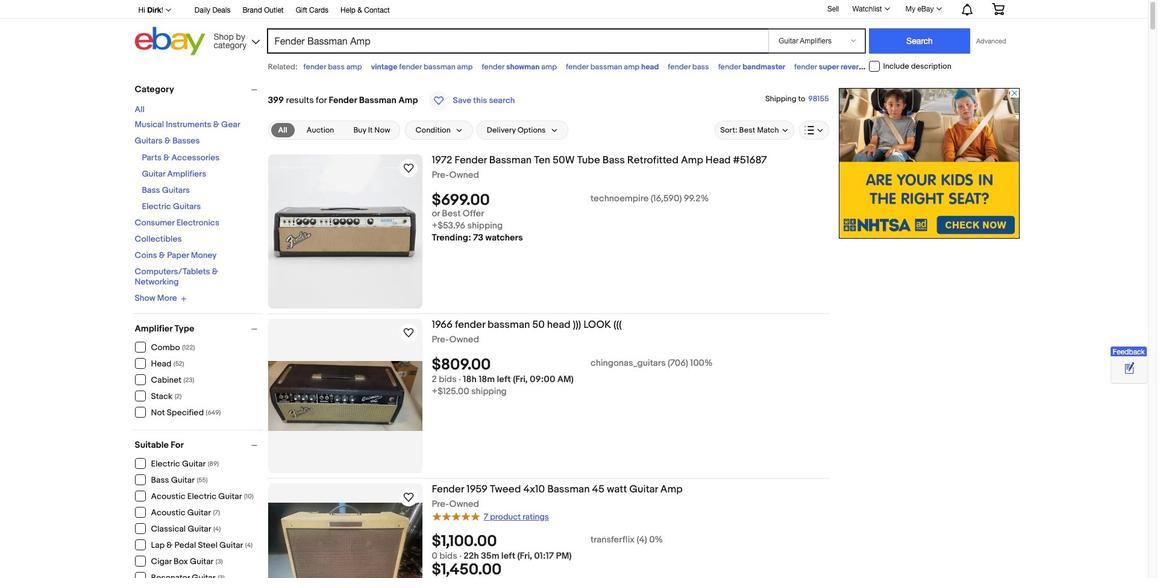 Task type: describe. For each thing, give the bounding box(es) containing it.
my ebay image
[[936, 7, 942, 10]]

watchlist image
[[885, 7, 890, 10]]

heading for 1972 fender bassman ten 50w tube bass retrofitted amp head #51687 'image'
[[432, 154, 767, 166]]

watch 1972 fender bassman ten 50w tube bass retrofitted amp head #51687 image
[[401, 161, 416, 175]]

Search for anything text field
[[269, 30, 766, 52]]

heading for 1966 fender bassman 50 head  ))) look ((( image
[[432, 319, 622, 331]]

watch 1966 fender bassman 50 head  ))) look ((( image
[[401, 326, 416, 340]]

advertisement element
[[839, 88, 1020, 239]]

your shopping cart image
[[991, 3, 1005, 15]]

All selected text field
[[278, 125, 287, 136]]

heading for fender 1959 tweed 4x10 bassman 45 watt guitar amp image
[[432, 483, 683, 495]]



Task type: vqa. For each thing, say whether or not it's contained in the screenshot.
& within the account navigation
no



Task type: locate. For each thing, give the bounding box(es) containing it.
2 heading from the top
[[432, 319, 622, 331]]

banner
[[132, 0, 1014, 58]]

heading
[[432, 154, 767, 166], [432, 319, 622, 331], [432, 483, 683, 495]]

listing options selector. list view selected. image
[[804, 125, 824, 135]]

1 heading from the top
[[432, 154, 767, 166]]

2 vertical spatial heading
[[432, 483, 683, 495]]

1 vertical spatial heading
[[432, 319, 622, 331]]

main content
[[268, 78, 829, 578]]

3 heading from the top
[[432, 483, 683, 495]]

0 vertical spatial heading
[[432, 154, 767, 166]]

None submit
[[869, 28, 970, 54]]

account navigation
[[132, 0, 1014, 19]]

1972 fender bassman ten 50w tube bass retrofitted amp head #51687 image
[[268, 154, 422, 309]]

watch fender 1959 tweed 4x10 bassman 45 watt guitar amp image
[[401, 490, 416, 505]]

fender 1959 tweed 4x10 bassman 45 watt guitar amp image
[[268, 503, 422, 578]]

1966 fender bassman 50 head  ))) look ((( image
[[268, 361, 422, 431]]

save this search fender bassman amp search image
[[429, 91, 448, 110]]



